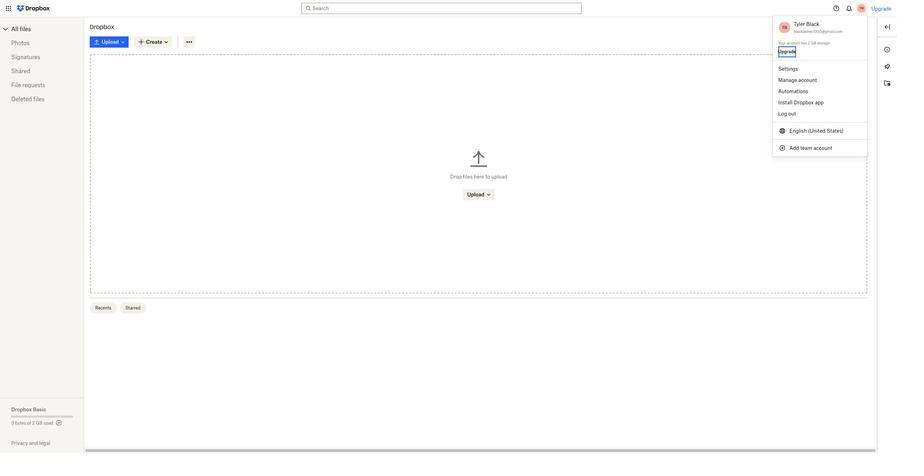 Task type: locate. For each thing, give the bounding box(es) containing it.
0 vertical spatial files
[[20, 26, 31, 33]]

account for your
[[787, 41, 800, 45]]

account right team at right
[[814, 145, 832, 151]]

files down file requests link
[[33, 96, 44, 103]]

add team account link
[[773, 143, 867, 154]]

log out link
[[773, 108, 867, 119]]

0 vertical spatial upgrade
[[871, 5, 891, 11]]

starred button
[[120, 303, 146, 314]]

0 horizontal spatial gb
[[36, 421, 42, 426]]

team
[[800, 145, 812, 151]]

add
[[789, 145, 799, 151]]

upgrade up the open details pane icon on the top right of page
[[871, 5, 891, 11]]

files inside all files link
[[20, 26, 31, 33]]

2 for has
[[808, 41, 810, 45]]

storage
[[817, 41, 830, 45]]

1 horizontal spatial gb
[[811, 41, 816, 45]]

0 horizontal spatial files
[[20, 26, 31, 33]]

gb
[[811, 41, 816, 45], [36, 421, 42, 426]]

gb left used
[[36, 421, 42, 426]]

files right all
[[20, 26, 31, 33]]

files left here
[[463, 174, 473, 180]]

1 horizontal spatial 2
[[808, 41, 810, 45]]

files inside deleted files link
[[33, 96, 44, 103]]

blacklashes1000@gmail.com
[[794, 29, 842, 34]]

0 vertical spatial account
[[787, 41, 800, 45]]

privacy
[[11, 440, 28, 446]]

deleted files
[[11, 96, 44, 103]]

tyler
[[794, 21, 805, 27]]

1 vertical spatial files
[[33, 96, 44, 103]]

dropbox logo - go to the homepage image
[[14, 3, 52, 14]]

install
[[778, 100, 793, 105]]

open information panel image
[[883, 46, 891, 54]]

recents
[[95, 306, 111, 311]]

starred
[[125, 306, 140, 311]]

drop
[[450, 174, 462, 180]]

only
[[821, 37, 830, 42]]

upgrade down the your
[[778, 49, 796, 54]]

1 vertical spatial account
[[798, 77, 817, 83]]

all files
[[11, 26, 31, 33]]

2
[[808, 41, 810, 45], [32, 421, 35, 426]]

0 horizontal spatial upgrade
[[778, 49, 796, 54]]

2 vertical spatial files
[[463, 174, 473, 180]]

signatures link
[[11, 50, 73, 64]]

settings
[[778, 66, 798, 72]]

2 vertical spatial dropbox
[[11, 407, 32, 413]]

all files link
[[11, 23, 84, 35]]

drop files here to upload
[[450, 174, 507, 180]]

open details pane image
[[883, 23, 891, 31]]

tb
[[782, 25, 787, 30]]

gb right has
[[811, 41, 816, 45]]

account
[[787, 41, 800, 45], [798, 77, 817, 83], [814, 145, 832, 151]]

1 vertical spatial gb
[[36, 421, 42, 426]]

photos link
[[11, 36, 73, 50]]

0 vertical spatial gb
[[811, 41, 816, 45]]

log
[[778, 111, 787, 117]]

dropbox for dropbox basic
[[11, 407, 32, 413]]

account left has
[[787, 41, 800, 45]]

gb for storage
[[811, 41, 816, 45]]

0 horizontal spatial dropbox
[[11, 407, 32, 413]]

file requests
[[11, 82, 45, 89]]

automations
[[778, 88, 808, 94]]

0 vertical spatial dropbox
[[90, 23, 114, 30]]

privacy and legal link
[[11, 440, 84, 446]]

used
[[44, 421, 53, 426]]

1 vertical spatial dropbox
[[794, 100, 814, 105]]

account down settings link
[[798, 77, 817, 83]]

0 vertical spatial 2
[[808, 41, 810, 45]]

1 vertical spatial 2
[[32, 421, 35, 426]]

dropbox
[[90, 23, 114, 30], [794, 100, 814, 105], [11, 407, 32, 413]]

basic
[[33, 407, 46, 413]]

your
[[778, 41, 786, 45]]

manage account
[[778, 77, 817, 83]]

0 horizontal spatial 2
[[32, 421, 35, 426]]

dropbox basic
[[11, 407, 46, 413]]

1 horizontal spatial upgrade
[[871, 5, 891, 11]]

1 horizontal spatial files
[[33, 96, 44, 103]]

file requests link
[[11, 78, 73, 92]]

gb for used
[[36, 421, 42, 426]]

2 horizontal spatial files
[[463, 174, 473, 180]]

upgrade inside global header element
[[871, 5, 891, 11]]

files
[[20, 26, 31, 33], [33, 96, 44, 103], [463, 174, 473, 180]]

1 horizontal spatial dropbox
[[90, 23, 114, 30]]

2 right has
[[808, 41, 810, 45]]

1 vertical spatial upgrade
[[778, 49, 796, 54]]

tyler black blacklashes1000@gmail.com
[[794, 21, 842, 34]]

choose a language: image
[[778, 127, 787, 135]]

2 right of
[[32, 421, 35, 426]]

upgrade
[[871, 5, 891, 11], [778, 49, 796, 54]]



Task type: describe. For each thing, give the bounding box(es) containing it.
to
[[485, 174, 490, 180]]

here
[[474, 174, 484, 180]]

legal
[[39, 440, 50, 446]]

have
[[840, 37, 849, 42]]

(united
[[808, 128, 825, 134]]

install dropbox app
[[778, 100, 824, 105]]

manage account link
[[773, 75, 867, 86]]

photos
[[11, 40, 29, 47]]

out
[[788, 111, 796, 117]]

your account has 2 gb storage
[[778, 41, 830, 45]]

get more space image
[[55, 419, 63, 427]]

open pinned items image
[[883, 62, 891, 71]]

upgrade link
[[871, 5, 891, 11]]

log out
[[778, 111, 796, 117]]

shared
[[11, 68, 30, 75]]

files for all
[[20, 26, 31, 33]]

files for drop
[[463, 174, 473, 180]]

of
[[27, 421, 31, 426]]

global header element
[[0, 0, 897, 17]]

2 horizontal spatial dropbox
[[794, 100, 814, 105]]

files for deleted
[[33, 96, 44, 103]]

2 for of
[[32, 421, 35, 426]]

app
[[815, 100, 824, 105]]

deleted
[[11, 96, 32, 103]]

upload
[[491, 174, 507, 180]]

add team account
[[789, 145, 832, 151]]

states)
[[827, 128, 844, 134]]

you
[[831, 37, 838, 42]]

automations link
[[773, 86, 867, 97]]

deleted files link
[[11, 92, 73, 106]]

upgrade button
[[778, 49, 796, 55]]

0
[[11, 421, 14, 426]]

dropbox for dropbox
[[90, 23, 114, 30]]

0 bytes of 2 gb used
[[11, 421, 53, 426]]

requests
[[22, 82, 45, 89]]

settings link
[[773, 63, 867, 75]]

2 vertical spatial account
[[814, 145, 832, 151]]

signatures
[[11, 54, 40, 61]]

english (united states) menu item
[[773, 125, 867, 137]]

shared link
[[11, 64, 73, 78]]

all
[[11, 26, 18, 33]]

file
[[11, 82, 21, 89]]

only you have access
[[821, 37, 863, 42]]

account for manage
[[798, 77, 817, 83]]

privacy and legal
[[11, 440, 50, 446]]

english (united states)
[[789, 128, 844, 134]]

bytes
[[15, 421, 26, 426]]

access
[[850, 37, 863, 42]]

english
[[789, 128, 807, 134]]

has
[[801, 41, 807, 45]]

and
[[29, 440, 38, 446]]

recents button
[[90, 303, 117, 314]]

account menu image
[[856, 3, 867, 14]]

black
[[806, 21, 819, 27]]

open activity image
[[883, 79, 891, 88]]

tb button
[[778, 20, 791, 35]]

manage
[[778, 77, 797, 83]]



Task type: vqa. For each thing, say whether or not it's contained in the screenshot.
Learn
no



